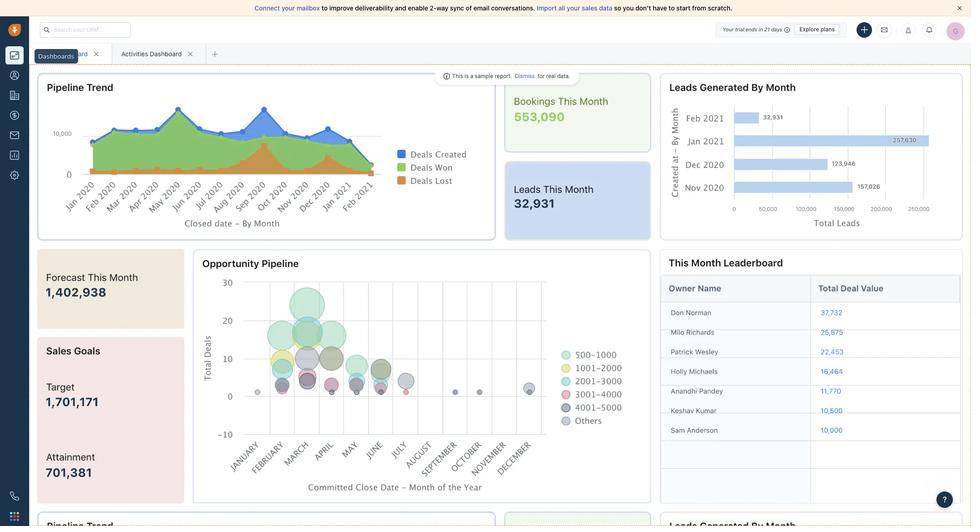 Task type: vqa. For each thing, say whether or not it's contained in the screenshot.
ALL TEAM GOALS LINK
no



Task type: locate. For each thing, give the bounding box(es) containing it.
dashboard right activities
[[150, 50, 182, 58]]

improve
[[330, 4, 354, 12]]

to left start
[[669, 4, 675, 12]]

connect your mailbox to improve deliverability and enable 2-way sync of email conversations. import all your sales data so you don't have to start from scratch.
[[255, 4, 733, 12]]

2 your from the left
[[567, 4, 581, 12]]

for
[[538, 73, 545, 80]]

don't
[[636, 4, 652, 12]]

2 dashboard from the left
[[150, 50, 182, 58]]

dismiss button
[[513, 72, 538, 81]]

phone element
[[5, 488, 24, 506]]

dashboard for activities dashboard
[[150, 50, 182, 58]]

your right the all
[[567, 4, 581, 12]]

import all your sales data link
[[537, 4, 615, 12]]

1 horizontal spatial your
[[567, 4, 581, 12]]

to right mailbox
[[322, 4, 328, 12]]

data.
[[558, 73, 571, 80]]

explore
[[800, 26, 820, 33]]

email image
[[882, 26, 888, 34]]

to
[[322, 4, 328, 12], [669, 4, 675, 12]]

data
[[600, 4, 613, 12]]

your
[[282, 4, 295, 12], [567, 4, 581, 12]]

from
[[693, 4, 707, 12]]

dashboard for sales dashboard
[[56, 50, 88, 58]]

1 to from the left
[[322, 4, 328, 12]]

connect your mailbox link
[[255, 4, 322, 12]]

report.
[[495, 73, 513, 80]]

dashboard right sales at the left of page
[[56, 50, 88, 58]]

is
[[465, 73, 469, 80]]

1 horizontal spatial dashboard
[[150, 50, 182, 58]]

phone image
[[10, 492, 19, 501]]

freshworks switcher image
[[10, 513, 19, 522]]

Search your CRM... text field
[[40, 22, 131, 38]]

2-
[[430, 4, 437, 12]]

your left mailbox
[[282, 4, 295, 12]]

email
[[474, 4, 490, 12]]

0 horizontal spatial to
[[322, 4, 328, 12]]

0 horizontal spatial dashboard
[[56, 50, 88, 58]]

your
[[723, 26, 734, 32]]

activities dashboard
[[121, 50, 182, 58]]

days
[[772, 26, 783, 32]]

sales dashboard
[[38, 50, 88, 58]]

enable
[[408, 4, 428, 12]]

import
[[537, 4, 557, 12]]

explore plans link
[[795, 24, 840, 35]]

mailbox
[[297, 4, 320, 12]]

start
[[677, 4, 691, 12]]

all
[[559, 4, 566, 12]]

0 horizontal spatial your
[[282, 4, 295, 12]]

dashboard
[[56, 50, 88, 58], [150, 50, 182, 58]]

1 dashboard from the left
[[56, 50, 88, 58]]

sample
[[475, 73, 494, 80]]

1 horizontal spatial to
[[669, 4, 675, 12]]



Task type: describe. For each thing, give the bounding box(es) containing it.
ends
[[746, 26, 758, 32]]

explore plans
[[800, 26, 835, 33]]

scratch.
[[709, 4, 733, 12]]

close image
[[958, 6, 963, 10]]

deliverability
[[355, 4, 394, 12]]

plans
[[821, 26, 835, 33]]

so
[[615, 4, 622, 12]]

connect
[[255, 4, 280, 12]]

of
[[466, 4, 472, 12]]

21
[[765, 26, 770, 32]]

and
[[395, 4, 407, 12]]

have
[[653, 4, 668, 12]]

this
[[453, 73, 463, 80]]

conversations.
[[492, 4, 536, 12]]

your trial ends in 21 days
[[723, 26, 783, 32]]

2 to from the left
[[669, 4, 675, 12]]

in
[[759, 26, 764, 32]]

sales
[[38, 50, 54, 58]]

trial
[[736, 26, 745, 32]]

sales
[[582, 4, 598, 12]]

you
[[623, 4, 634, 12]]

this is a sample report. dismiss for real data.
[[453, 73, 571, 80]]

real
[[547, 73, 556, 80]]

activities
[[121, 50, 148, 58]]

dismiss
[[515, 73, 535, 80]]

way
[[437, 4, 449, 12]]

a
[[471, 73, 474, 80]]

1 your from the left
[[282, 4, 295, 12]]

sync
[[450, 4, 464, 12]]



